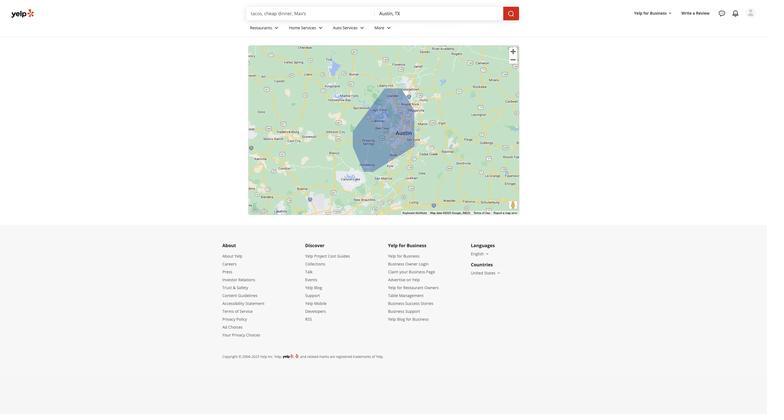 Task type: locate. For each thing, give the bounding box(es) containing it.
24 chevron down v2 image
[[273, 24, 280, 31], [359, 24, 366, 31]]

map
[[430, 211, 436, 215]]

talk link
[[305, 269, 313, 275]]

1 vertical spatial a
[[503, 211, 505, 215]]

collections
[[305, 261, 325, 267]]

about up careers
[[222, 253, 234, 259]]

1 horizontal spatial blog
[[397, 317, 405, 322]]

blog down business support link
[[397, 317, 405, 322]]

0 vertical spatial 16 chevron down v2 image
[[485, 252, 490, 256]]

terms of use
[[474, 211, 490, 215]]

review
[[696, 10, 710, 16]]

1 vertical spatial choices
[[246, 332, 260, 338]]

choices down privacy policy link
[[228, 325, 243, 330]]

talk
[[305, 269, 313, 275]]

blog
[[314, 285, 322, 290], [397, 317, 405, 322]]

services right auto
[[343, 25, 358, 30]]

about up about yelp link
[[222, 242, 236, 249]]

1 horizontal spatial 24 chevron down v2 image
[[386, 24, 392, 31]]

0 horizontal spatial 16 chevron down v2 image
[[485, 252, 490, 256]]

0 vertical spatial yelp for business
[[635, 10, 667, 16]]

services right home
[[301, 25, 316, 30]]

support down "yelp blog" link
[[305, 293, 320, 298]]

0 vertical spatial support
[[305, 293, 320, 298]]

messages image
[[719, 10, 726, 17]]

1 services from the left
[[301, 25, 316, 30]]

Find text field
[[251, 10, 370, 17]]

0 horizontal spatial a
[[503, 211, 505, 215]]

support down the success at the right
[[406, 309, 420, 314]]

collections link
[[305, 261, 325, 267]]

1 horizontal spatial terms
[[474, 211, 482, 215]]

terms left use
[[474, 211, 482, 215]]

of up privacy policy link
[[235, 309, 239, 314]]

1 24 chevron down v2 image from the left
[[317, 24, 324, 31]]

events link
[[305, 277, 317, 283]]

1 horizontal spatial 24 chevron down v2 image
[[359, 24, 366, 31]]

of left use
[[482, 211, 485, 215]]

choices down policy
[[246, 332, 260, 338]]

success
[[406, 301, 420, 306]]

notifications image
[[732, 10, 739, 17]]

for up "yelp for business" link
[[399, 242, 406, 249]]

claim
[[388, 269, 399, 275]]

24 chevron down v2 image right 'restaurants'
[[273, 24, 280, 31]]

advertise on yelp link
[[388, 277, 420, 283]]

0 horizontal spatial of
[[235, 309, 239, 314]]

copyright © 2004–2023 yelp inc. yelp,
[[222, 354, 282, 359]]

press link
[[222, 269, 232, 275]]

24 chevron down v2 image inside more link
[[386, 24, 392, 31]]

2 services from the left
[[343, 25, 358, 30]]

2 about from the top
[[222, 253, 234, 259]]

2004–2023
[[242, 354, 260, 359]]

ad choices link
[[222, 325, 243, 330]]

terms
[[474, 211, 482, 215], [222, 309, 234, 314]]

for down "advertise"
[[397, 285, 402, 290]]

0 horizontal spatial none field
[[251, 10, 370, 17]]

related
[[307, 354, 318, 359]]

1 24 chevron down v2 image from the left
[[273, 24, 280, 31]]

24 chevron down v2 image right more
[[386, 24, 392, 31]]

a for write
[[693, 10, 695, 16]]

2 none field from the left
[[379, 10, 499, 17]]

events
[[305, 277, 317, 283]]

24 chevron down v2 image
[[317, 24, 324, 31], [386, 24, 392, 31]]

business
[[650, 10, 667, 16], [407, 242, 427, 249], [403, 253, 420, 259], [388, 261, 405, 267], [409, 269, 425, 275], [388, 301, 405, 306], [388, 309, 405, 314], [413, 317, 429, 322]]

are
[[330, 354, 335, 359]]

united states
[[471, 270, 496, 276]]

16 chevron down v2 image inside english "dropdown button"
[[485, 252, 490, 256]]

services for home services
[[301, 25, 316, 30]]

for up business owner login link
[[397, 253, 402, 259]]

report a map error
[[494, 211, 518, 215]]

home
[[289, 25, 300, 30]]

terms down accessibility
[[222, 309, 234, 314]]

0 horizontal spatial services
[[301, 25, 316, 30]]

2 24 chevron down v2 image from the left
[[386, 24, 392, 31]]

16 chevron down v2 image down the languages
[[485, 252, 490, 256]]

a left map on the bottom right of the page
[[503, 211, 505, 215]]

None search field
[[246, 7, 520, 20]]

1 about from the top
[[222, 242, 236, 249]]

1 horizontal spatial services
[[343, 25, 358, 30]]

for inside button
[[644, 10, 649, 16]]

guides
[[337, 253, 350, 259]]

0 horizontal spatial choices
[[228, 325, 243, 330]]

2 24 chevron down v2 image from the left
[[359, 24, 366, 31]]

1 none field from the left
[[251, 10, 370, 17]]

1 horizontal spatial 16 chevron down v2 image
[[497, 271, 501, 275]]

of inside about yelp careers press investor relations trust & safety content guidelines accessibility statement terms of service privacy policy ad choices your privacy choices
[[235, 309, 239, 314]]

terms of service link
[[222, 309, 253, 314]]

yelp for restaurant owners link
[[388, 285, 439, 290]]

privacy up ad choices link
[[222, 317, 235, 322]]

0 horizontal spatial 24 chevron down v2 image
[[273, 24, 280, 31]]

more link
[[370, 20, 397, 37]]

yelp
[[635, 10, 643, 16], [388, 242, 398, 249], [235, 253, 242, 259], [305, 253, 313, 259], [388, 253, 396, 259], [412, 277, 420, 283], [305, 285, 313, 290], [388, 285, 396, 290], [305, 301, 313, 306], [388, 317, 396, 322], [260, 354, 267, 359]]

a right write
[[693, 10, 695, 16]]

registered
[[336, 354, 352, 359]]

yelp for business business owner login claim your business page advertise on yelp yelp for restaurant owners table management business success stories business support yelp blog for business
[[388, 253, 439, 322]]

map region
[[188, 3, 549, 220]]

business left 16 chevron down v2 image
[[650, 10, 667, 16]]

0 vertical spatial about
[[222, 242, 236, 249]]

your
[[222, 332, 231, 338]]

yelp project cost guides collections talk events yelp blog support yelp mobile developers rss
[[305, 253, 350, 322]]

cost
[[328, 253, 336, 259]]

map data ©2023 google, inegi
[[430, 211, 470, 215]]

0 horizontal spatial support
[[305, 293, 320, 298]]

1 horizontal spatial a
[[693, 10, 695, 16]]

blog inside yelp for business business owner login claim your business page advertise on yelp yelp for restaurant owners table management business success stories business support yelp blog for business
[[397, 317, 405, 322]]

business up "yelp for business" link
[[407, 242, 427, 249]]

home services link
[[285, 20, 329, 37]]

1 vertical spatial blog
[[397, 317, 405, 322]]

report a map error link
[[494, 211, 518, 215]]

24 chevron down v2 image inside restaurants link
[[273, 24, 280, 31]]

0 horizontal spatial blog
[[314, 285, 322, 290]]

about
[[222, 242, 236, 249], [222, 253, 234, 259]]

restaurant
[[403, 285, 424, 290]]

yelp blog for business link
[[388, 317, 429, 322]]

,
[[294, 354, 295, 359]]

0 vertical spatial privacy
[[222, 317, 235, 322]]

policy
[[237, 317, 247, 322]]

business down 'stories'
[[413, 317, 429, 322]]

1 vertical spatial terms
[[222, 309, 234, 314]]

1 horizontal spatial none field
[[379, 10, 499, 17]]

safety
[[237, 285, 248, 290]]

business up claim
[[388, 261, 405, 267]]

1 horizontal spatial of
[[372, 354, 375, 359]]

of left yelp.
[[372, 354, 375, 359]]

24 chevron down v2 image right the auto services
[[359, 24, 366, 31]]

24 chevron down v2 image inside home services link
[[317, 24, 324, 31]]

privacy down ad choices link
[[232, 332, 245, 338]]

support
[[305, 293, 320, 298], [406, 309, 420, 314]]

service
[[240, 309, 253, 314]]

blog up support link
[[314, 285, 322, 290]]

restaurants link
[[246, 20, 285, 37]]

yelp for business left 16 chevron down v2 image
[[635, 10, 667, 16]]

united states button
[[471, 270, 501, 276]]

services for auto services
[[343, 25, 358, 30]]

16 chevron down v2 image
[[485, 252, 490, 256], [497, 271, 501, 275]]

marks
[[319, 354, 329, 359]]

24 chevron down v2 image left auto
[[317, 24, 324, 31]]

yelp for business up "yelp for business" link
[[388, 242, 427, 249]]

None field
[[251, 10, 370, 17], [379, 10, 499, 17]]

yelp blog link
[[305, 285, 322, 290]]

statement
[[246, 301, 265, 306]]

and
[[300, 354, 306, 359]]

0 horizontal spatial 24 chevron down v2 image
[[317, 24, 324, 31]]

about inside about yelp careers press investor relations trust & safety content guidelines accessibility statement terms of service privacy policy ad choices your privacy choices
[[222, 253, 234, 259]]

for left 16 chevron down v2 image
[[644, 10, 649, 16]]

1 horizontal spatial support
[[406, 309, 420, 314]]

yelp for business link
[[388, 253, 420, 259]]

write a review link
[[679, 8, 712, 18]]

1 horizontal spatial choices
[[246, 332, 260, 338]]

1 vertical spatial about
[[222, 253, 234, 259]]

keyboard shortcuts
[[403, 211, 427, 215]]

24 chevron down v2 image inside auto services link
[[359, 24, 366, 31]]

0 horizontal spatial yelp for business
[[388, 242, 427, 249]]

16 chevron down v2 image
[[668, 11, 673, 15]]

0 horizontal spatial terms
[[222, 309, 234, 314]]

2 vertical spatial of
[[372, 354, 375, 359]]

0 vertical spatial choices
[[228, 325, 243, 330]]

16 chevron down v2 image right states
[[497, 271, 501, 275]]

a inside "link"
[[693, 10, 695, 16]]

1 vertical spatial 16 chevron down v2 image
[[497, 271, 501, 275]]

countries
[[471, 262, 493, 268]]

16 chevron down v2 image inside united states popup button
[[497, 271, 501, 275]]

owner
[[406, 261, 418, 267]]

more
[[375, 25, 384, 30]]

report
[[494, 211, 502, 215]]

0 vertical spatial a
[[693, 10, 695, 16]]

shortcuts
[[416, 211, 427, 215]]

0 vertical spatial blog
[[314, 285, 322, 290]]

business support link
[[388, 309, 420, 314]]

2 horizontal spatial of
[[482, 211, 485, 215]]

business down owner
[[409, 269, 425, 275]]

1 vertical spatial of
[[235, 309, 239, 314]]

of
[[482, 211, 485, 215], [235, 309, 239, 314], [372, 354, 375, 359]]

support inside yelp for business business owner login claim your business page advertise on yelp yelp for restaurant owners table management business success stories business support yelp blog for business
[[406, 309, 420, 314]]

1 horizontal spatial yelp for business
[[635, 10, 667, 16]]

1 vertical spatial support
[[406, 309, 420, 314]]

services
[[301, 25, 316, 30], [343, 25, 358, 30]]

for
[[644, 10, 649, 16], [399, 242, 406, 249], [397, 253, 402, 259], [397, 285, 402, 290], [406, 317, 412, 322]]

privacy
[[222, 317, 235, 322], [232, 332, 245, 338]]



Task type: vqa. For each thing, say whether or not it's contained in the screenshot.
Yelp For Business in the button
yes



Task type: describe. For each thing, give the bounding box(es) containing it.
0 vertical spatial terms
[[474, 211, 482, 215]]

advertise
[[388, 277, 405, 283]]

yelp for business inside button
[[635, 10, 667, 16]]

and related marks are registered trademarks of yelp.
[[299, 354, 384, 359]]

keyboard shortcuts button
[[403, 211, 427, 215]]

united
[[471, 270, 483, 276]]

accessibility
[[222, 301, 244, 306]]

business up owner
[[403, 253, 420, 259]]

rss link
[[305, 317, 312, 322]]

inc.
[[268, 354, 274, 359]]

trademarks
[[353, 354, 371, 359]]

table
[[388, 293, 398, 298]]

map
[[505, 211, 511, 215]]

inegi
[[463, 211, 470, 215]]

yelp inside button
[[635, 10, 643, 16]]

16 chevron down v2 image for countries
[[497, 271, 501, 275]]

your privacy choices link
[[222, 332, 260, 338]]

investor relations link
[[222, 277, 255, 283]]

terms of use link
[[474, 211, 490, 215]]

yelp burst image
[[295, 354, 299, 359]]

business categories element
[[246, 20, 756, 37]]

1 vertical spatial privacy
[[232, 332, 245, 338]]

accessibility statement link
[[222, 301, 265, 306]]

yelp logo image
[[283, 354, 294, 359]]

about yelp careers press investor relations trust & safety content guidelines accessibility statement terms of service privacy policy ad choices your privacy choices
[[222, 253, 265, 338]]

user actions element
[[630, 7, 764, 42]]

on
[[406, 277, 411, 283]]

trust
[[222, 285, 232, 290]]

for down business support link
[[406, 317, 412, 322]]

support link
[[305, 293, 320, 298]]

error
[[512, 211, 518, 215]]

write a review
[[682, 10, 710, 16]]

©
[[239, 354, 241, 359]]

ad
[[222, 325, 227, 330]]

yelp project cost guides link
[[305, 253, 350, 259]]

yelp mobile link
[[305, 301, 327, 306]]

about for about
[[222, 242, 236, 249]]

1 vertical spatial yelp for business
[[388, 242, 427, 249]]

support inside yelp project cost guides collections talk events yelp blog support yelp mobile developers rss
[[305, 293, 320, 298]]

yelp.
[[376, 354, 384, 359]]

about for about yelp careers press investor relations trust & safety content guidelines accessibility statement terms of service privacy policy ad choices your privacy choices
[[222, 253, 234, 259]]

english button
[[471, 251, 490, 257]]

yelp inside about yelp careers press investor relations trust & safety content guidelines accessibility statement terms of service privacy policy ad choices your privacy choices
[[235, 253, 242, 259]]

login
[[419, 261, 429, 267]]

google,
[[452, 211, 462, 215]]

none field near
[[379, 10, 499, 17]]

none field find
[[251, 10, 370, 17]]

data
[[437, 211, 442, 215]]

terms inside about yelp careers press investor relations trust & safety content guidelines accessibility statement terms of service privacy policy ad choices your privacy choices
[[222, 309, 234, 314]]

business success stories link
[[388, 301, 434, 306]]

auto services link
[[329, 20, 370, 37]]

english
[[471, 251, 484, 257]]

0 vertical spatial of
[[482, 211, 485, 215]]

use
[[485, 211, 490, 215]]

google image
[[250, 208, 269, 215]]

languages
[[471, 242, 495, 249]]

copyright
[[222, 354, 238, 359]]

restaurants
[[250, 25, 272, 30]]

investor
[[222, 277, 237, 283]]

business inside button
[[650, 10, 667, 16]]

blog inside yelp project cost guides collections talk events yelp blog support yelp mobile developers rss
[[314, 285, 322, 290]]

owners
[[425, 285, 439, 290]]

content guidelines link
[[222, 293, 258, 298]]

claim your business page link
[[388, 269, 435, 275]]

24 chevron down v2 image for home services
[[317, 24, 324, 31]]

management
[[399, 293, 424, 298]]

mobile
[[314, 301, 327, 306]]

yelp for business button
[[632, 8, 675, 18]]

business down table
[[388, 301, 405, 306]]

Near text field
[[379, 10, 499, 17]]

business up yelp blog for business link
[[388, 309, 405, 314]]

©2023
[[443, 211, 451, 215]]

24 chevron down v2 image for restaurants
[[273, 24, 280, 31]]

home services
[[289, 25, 316, 30]]

stories
[[421, 301, 434, 306]]

keyboard
[[403, 211, 415, 215]]

content
[[222, 293, 237, 298]]

project
[[314, 253, 327, 259]]

page
[[426, 269, 435, 275]]

&
[[233, 285, 236, 290]]

a for report
[[503, 211, 505, 215]]

careers
[[222, 261, 237, 267]]

discover
[[305, 242, 325, 249]]

24 chevron down v2 image for more
[[386, 24, 392, 31]]

24 chevron down v2 image for auto services
[[359, 24, 366, 31]]

auto services
[[333, 25, 358, 30]]

table management link
[[388, 293, 424, 298]]

16 chevron down v2 image for languages
[[485, 252, 490, 256]]

write
[[682, 10, 692, 16]]

your
[[400, 269, 408, 275]]

search image
[[508, 10, 515, 17]]

developers link
[[305, 309, 326, 314]]

rss
[[305, 317, 312, 322]]

careers link
[[222, 261, 237, 267]]

bjord u. image
[[746, 8, 756, 18]]

auto
[[333, 25, 342, 30]]

guidelines
[[238, 293, 258, 298]]

trust & safety link
[[222, 285, 248, 290]]

developers
[[305, 309, 326, 314]]



